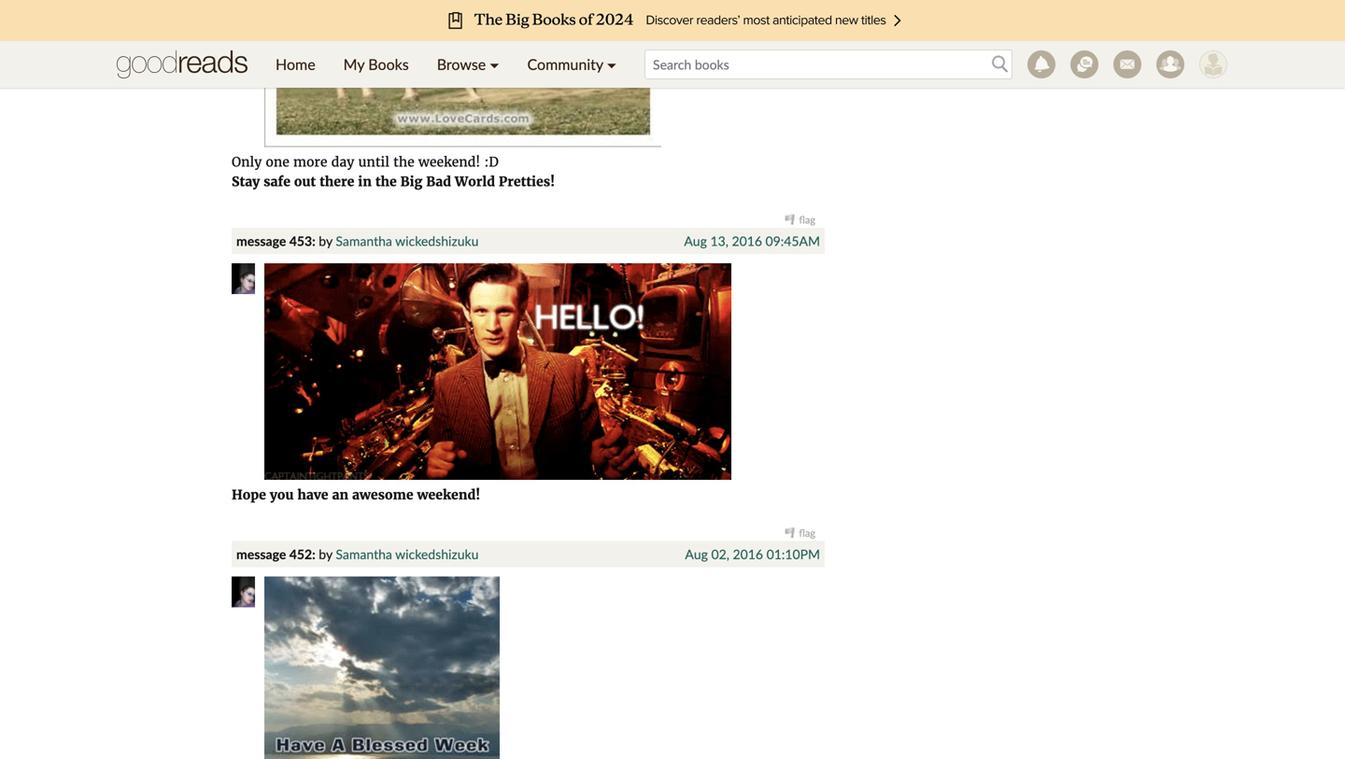 Task type: describe. For each thing, give the bounding box(es) containing it.
1 flag link from the top
[[785, 213, 816, 226]]

aug for aug 02, 2016 01:10pm
[[685, 546, 708, 562]]

community ▾
[[527, 55, 617, 73]]

samantha wickedshizuku link for message 452: by samantha wickedshizuku
[[336, 546, 479, 562]]

only
[[232, 154, 262, 170]]

home link
[[262, 41, 329, 88]]

2016 for 01:10pm
[[733, 546, 763, 562]]

09:45am
[[766, 233, 820, 249]]

samantha for 452:
[[336, 546, 392, 562]]

world
[[455, 173, 495, 190]]

aug 13, 2016 09:45am
[[684, 233, 820, 249]]

samantha wickedshizuku link for message 453: by samantha wickedshizuku
[[336, 233, 479, 249]]

notifications image
[[1028, 50, 1056, 78]]

safe
[[264, 173, 290, 190]]

Search books text field
[[645, 50, 1013, 79]]

▾ for community ▾
[[607, 55, 617, 73]]

452:
[[289, 546, 315, 562]]

weekend! inside only one more day until the weekend! :d stay safe out there in the big bad world pretties!
[[418, 154, 480, 170]]

flag for second flag link
[[799, 527, 816, 539]]

message 452: by samantha wickedshizuku
[[236, 546, 479, 562]]

message 453: by samantha wickedshizuku
[[236, 233, 479, 249]]

my
[[343, 55, 364, 73]]

books
[[368, 55, 409, 73]]

browse ▾ button
[[423, 41, 513, 88]]

by for 452:
[[319, 546, 332, 562]]

samantha for 453:
[[336, 233, 392, 249]]

1 vertical spatial the
[[375, 173, 397, 190]]

browse ▾
[[437, 55, 499, 73]]

hope
[[232, 487, 266, 503]]

my group discussions image
[[1071, 50, 1099, 78]]

wickedshizuku for message 453: by samantha wickedshizuku
[[395, 233, 479, 249]]

message for message 452:
[[236, 546, 286, 562]]

ruby anderson image
[[1199, 50, 1227, 78]]

samantha wickedshizuku tolleson image
[[232, 263, 255, 294]]

02,
[[711, 546, 730, 562]]

you
[[270, 487, 294, 503]]

big
[[400, 173, 423, 190]]

more
[[293, 154, 327, 170]]

wickedshizuku for message 452: by samantha wickedshizuku
[[395, 546, 479, 562]]



Task type: locate. For each thing, give the bounding box(es) containing it.
inbox image
[[1114, 50, 1142, 78]]

0 vertical spatial flag link
[[785, 213, 816, 226]]

0 vertical spatial flag
[[799, 213, 816, 226]]

▾
[[490, 55, 499, 73], [607, 55, 617, 73]]

2 samantha from the top
[[336, 546, 392, 562]]

2 samantha wickedshizuku link from the top
[[336, 546, 479, 562]]

1 vertical spatial 2016
[[733, 546, 763, 562]]

1 message from the top
[[236, 233, 286, 249]]

1 vertical spatial flag link
[[785, 527, 816, 539]]

1 vertical spatial flag
[[799, 527, 816, 539]]

by for 453:
[[319, 233, 332, 249]]

13,
[[710, 233, 729, 249]]

message left 453:
[[236, 233, 286, 249]]

flag
[[799, 213, 816, 226], [799, 527, 816, 539]]

day
[[331, 154, 354, 170]]

1 by from the top
[[319, 233, 332, 249]]

1 wickedshizuku from the top
[[395, 233, 479, 249]]

1 ▾ from the left
[[490, 55, 499, 73]]

0 vertical spatial samantha
[[336, 233, 392, 249]]

2 wickedshizuku from the top
[[395, 546, 479, 562]]

2 flag link from the top
[[785, 527, 816, 539]]

in
[[358, 173, 372, 190]]

have
[[297, 487, 328, 503]]

1 samantha wickedshizuku link from the top
[[336, 233, 479, 249]]

01:10pm
[[767, 546, 820, 562]]

out
[[294, 173, 316, 190]]

▾ inside dropdown button
[[607, 55, 617, 73]]

2016 for 09:45am
[[732, 233, 762, 249]]

by
[[319, 233, 332, 249], [319, 546, 332, 562]]

message left 452:
[[236, 546, 286, 562]]

community
[[527, 55, 603, 73]]

my books link
[[329, 41, 423, 88]]

samantha wickedshizuku link down awesome
[[336, 546, 479, 562]]

0 horizontal spatial ▾
[[490, 55, 499, 73]]

weekend! right awesome
[[417, 487, 480, 503]]

menu
[[262, 41, 631, 88]]

aug left 02,
[[685, 546, 708, 562]]

weekend!
[[418, 154, 480, 170], [417, 487, 480, 503]]

0 vertical spatial samantha wickedshizuku link
[[336, 233, 479, 249]]

1 vertical spatial samantha
[[336, 546, 392, 562]]

samantha wickedshizuku link down big
[[336, 233, 479, 249]]

2 ▾ from the left
[[607, 55, 617, 73]]

1 vertical spatial aug
[[685, 546, 708, 562]]

2 message from the top
[[236, 546, 286, 562]]

until
[[358, 154, 389, 170]]

0 vertical spatial the
[[393, 154, 414, 170]]

by right 452:
[[319, 546, 332, 562]]

flag link up 09:45am
[[785, 213, 816, 226]]

pretties!
[[499, 173, 555, 190]]

flag up 09:45am
[[799, 213, 816, 226]]

aug 02, 2016 01:10pm
[[685, 546, 820, 562]]

:d
[[484, 154, 499, 170]]

flag up 01:10pm
[[799, 527, 816, 539]]

0 vertical spatial aug
[[684, 233, 707, 249]]

1 vertical spatial weekend!
[[417, 487, 480, 503]]

awesome
[[352, 487, 413, 503]]

menu containing home
[[262, 41, 631, 88]]

1 samantha from the top
[[336, 233, 392, 249]]

1 horizontal spatial ▾
[[607, 55, 617, 73]]

one
[[266, 154, 289, 170]]

wickedshizuku down awesome
[[395, 546, 479, 562]]

samantha wickedshizuku tolleson image
[[232, 577, 255, 608]]

message
[[236, 233, 286, 249], [236, 546, 286, 562]]

only one more day until the weekend! :d stay safe out there in the big bad world pretties!
[[232, 154, 555, 190]]

by right 453:
[[319, 233, 332, 249]]

1 vertical spatial message
[[236, 546, 286, 562]]

bad
[[426, 173, 451, 190]]

hope you have an awesome weekend!
[[232, 487, 480, 503]]

▾ for browse ▾
[[490, 55, 499, 73]]

aug 13, 2016 09:45am link
[[684, 233, 820, 249]]

browse
[[437, 55, 486, 73]]

0 vertical spatial wickedshizuku
[[395, 233, 479, 249]]

1 flag from the top
[[799, 213, 816, 226]]

my books
[[343, 55, 409, 73]]

wickedshizuku
[[395, 233, 479, 249], [395, 546, 479, 562]]

the up big
[[393, 154, 414, 170]]

2 flag from the top
[[799, 527, 816, 539]]

453:
[[289, 233, 315, 249]]

home
[[276, 55, 315, 73]]

Search for books to add to your shelves search field
[[645, 50, 1013, 79]]

aug
[[684, 233, 707, 249], [685, 546, 708, 562]]

1 vertical spatial samantha wickedshizuku link
[[336, 546, 479, 562]]

2016 right 02,
[[733, 546, 763, 562]]

weekend! up the bad
[[418, 154, 480, 170]]

an
[[332, 487, 349, 503]]

friend requests image
[[1157, 50, 1185, 78]]

samantha down hope you have an awesome weekend!
[[336, 546, 392, 562]]

0 vertical spatial by
[[319, 233, 332, 249]]

stay
[[232, 173, 260, 190]]

▾ inside popup button
[[490, 55, 499, 73]]

flag for first flag link from the top of the page
[[799, 213, 816, 226]]

have a sexy week gif photo: have a blessed week haveablessedweek-1.jpg image
[[264, 577, 500, 759]]

wickedshizuku down the bad
[[395, 233, 479, 249]]

aug for aug 13, 2016 09:45am
[[684, 233, 707, 249]]

2016
[[732, 233, 762, 249], [733, 546, 763, 562]]

1 vertical spatial wickedshizuku
[[395, 546, 479, 562]]

aug left 13,
[[684, 233, 707, 249]]

flag link up 01:10pm
[[785, 527, 816, 539]]

community ▾ button
[[513, 41, 631, 88]]

hello gif photo: tumblr_m6ra7hymgy1qdq5cn_zps77f070b6.gif image
[[264, 263, 731, 480]]

▾ right community
[[607, 55, 617, 73]]

0 vertical spatial message
[[236, 233, 286, 249]]

flag link
[[785, 213, 816, 226], [785, 527, 816, 539]]

samantha down in
[[336, 233, 392, 249]]

samantha
[[336, 233, 392, 249], [336, 546, 392, 562]]

samantha wickedshizuku link
[[336, 233, 479, 249], [336, 546, 479, 562]]

there
[[320, 173, 354, 190]]

0 vertical spatial 2016
[[732, 233, 762, 249]]

the
[[393, 154, 414, 170], [375, 173, 397, 190]]

aug 02, 2016 01:10pm link
[[685, 546, 820, 562]]

0 vertical spatial weekend!
[[418, 154, 480, 170]]

2016 right 13,
[[732, 233, 762, 249]]

▾ right "browse"
[[490, 55, 499, 73]]

the right in
[[375, 173, 397, 190]]

friday is coming photo: friday seefriday.jpg image
[[264, 0, 661, 147]]

1 vertical spatial by
[[319, 546, 332, 562]]

message for message 453:
[[236, 233, 286, 249]]

2 by from the top
[[319, 546, 332, 562]]



Task type: vqa. For each thing, say whether or not it's contained in the screenshot.
'the'
yes



